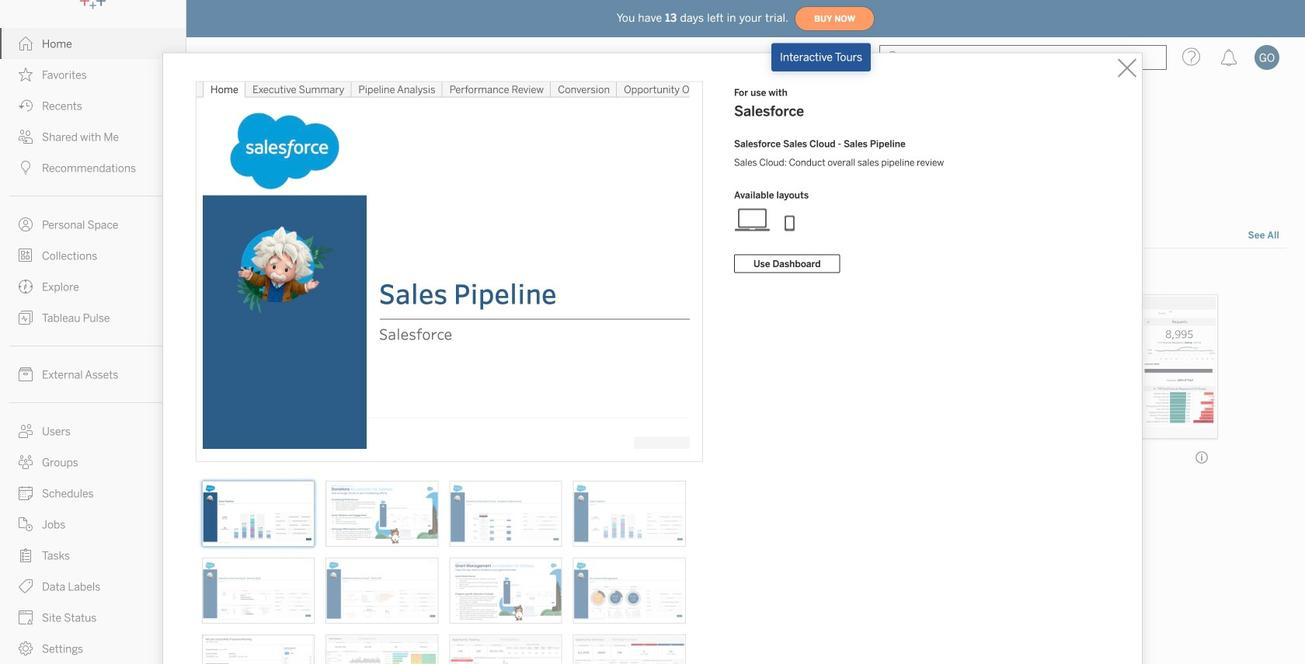 Task type: vqa. For each thing, say whether or not it's contained in the screenshot.
first Ship from the bottom of the page
no



Task type: describe. For each thing, give the bounding box(es) containing it.
salesforce open pipeline image
[[326, 635, 439, 664]]

salesforce service cloud - voice call image
[[326, 558, 439, 624]]

salesforce consumer goods cloud - key account management image
[[573, 558, 686, 624]]

salesforce service cloud - service desk image
[[202, 558, 315, 624]]

salesforce opportunity overview image
[[573, 635, 686, 664]]

salesforce sales cloud - sales pipeline image
[[202, 481, 315, 547]]

salesforce nonprofit cloud - grant management image
[[449, 558, 562, 624]]

salesforce sales cloud - weighted sales pipeline image
[[573, 481, 686, 547]]



Task type: locate. For each thing, give the bounding box(es) containing it.
salesforce nonprofit cloud - donations image
[[326, 481, 439, 547]]

salesforce net zero cloud what-if image
[[202, 635, 315, 664]]

phone image
[[771, 207, 809, 232]]

salesforce opportunity tracking image
[[449, 635, 562, 664]]

main navigation. press the up and down arrow keys to access links. element
[[0, 28, 186, 664]]

laptop image
[[734, 207, 771, 232]]

salesforce education cloud - academic admissions process image
[[449, 481, 562, 547]]



